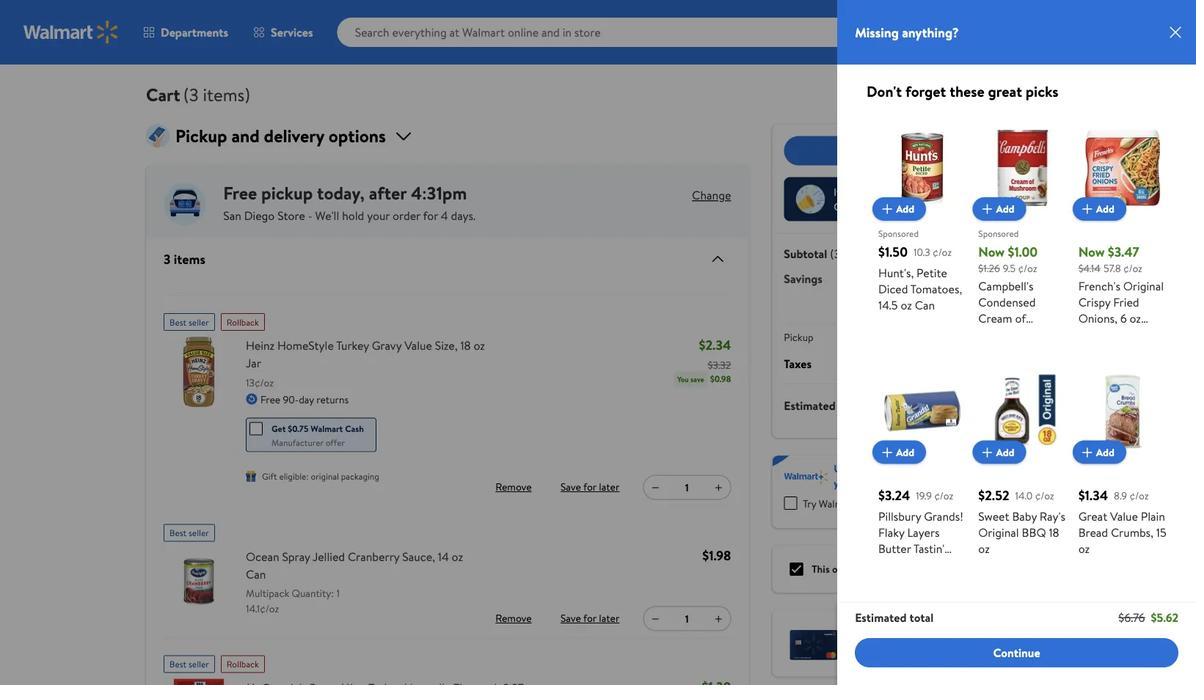 Task type: describe. For each thing, give the bounding box(es) containing it.
for inside items in your cart have reduced prices. check out now for extra savings!
[[903, 199, 916, 214]]

value for heinz
[[404, 337, 432, 354]]

sponsored now $1.00 $1.26 9.5 ¢/oz campbell's condensed cream of mushroom soup, 10.5 oz can
[[978, 227, 1064, 358]]

19.9
[[916, 488, 932, 502]]

is
[[859, 562, 866, 576]]

pickup
[[784, 330, 814, 344]]

sponsored for $1.50
[[878, 227, 919, 240]]

original for 14.0
[[978, 524, 1019, 540]]

try walmart+ free for 30 days
[[803, 496, 935, 511]]

walmart
[[311, 422, 343, 435]]

don't
[[867, 81, 902, 102]]

$3.47
[[1108, 243, 1139, 261]]

¢/oz inside the sponsored now $1.00 $1.26 9.5 ¢/oz campbell's condensed cream of mushroom soup, 10.5 oz can
[[1018, 261, 1037, 276]]

items) for cart (3 items)
[[203, 82, 250, 107]]

manufacturer offer
[[271, 436, 345, 449]]

$1.34 8.9 ¢/oz great value plain bread crumbs, 15 oz
[[1078, 486, 1167, 557]]

30
[[901, 496, 913, 511]]

original for $3.47
[[1123, 278, 1164, 294]]

save for ocean spray jellied cranberry sauce, 14 oz can
[[561, 611, 581, 626]]

mushroom
[[978, 326, 1033, 342]]

5%
[[869, 622, 882, 637]]

can inside ocean spray jellied cranberry sauce, 14 oz can multipack quantity: 1 14.1¢/oz
[[246, 566, 266, 582]]

remove for heinz homestyle turkey gravy value size, 18 oz jar
[[495, 480, 532, 494]]

with
[[966, 637, 985, 651]]

ray's
[[1040, 508, 1065, 524]]

earn 5% cash back on walmart.com
[[846, 622, 1003, 637]]

add button for $3.24
[[873, 441, 926, 464]]

$1.00
[[1008, 243, 1038, 261]]

layers
[[907, 524, 940, 540]]

Walmart Site-Wide search field
[[337, 18, 948, 47]]

13¢/oz
[[246, 375, 274, 389]]

rollback alert for "mccormick gravy mix - turkey naturally flavored, 0.87 oz gravies, with add-on services, $1.49/oz, 1 in cart" image
[[221, 650, 265, 673]]

0 vertical spatial estimated total
[[784, 397, 863, 413]]

add for $2.52
[[996, 445, 1014, 459]]

save inside $2.34 $3.32 you save $0.98
[[690, 374, 704, 384]]

banner containing unlock free delivery & save time getting your groceries delivered!
[[772, 456, 1050, 528]]

prices.
[[976, 185, 1004, 199]]

walmart.com
[[944, 622, 1003, 637]]

$1.26
[[978, 261, 1000, 276]]

pickup
[[261, 181, 313, 205]]

add to cart image for $2.52
[[978, 444, 996, 461]]

savings!
[[944, 199, 978, 214]]

later for heinz homestyle turkey gravy value size, 18 oz jar
[[599, 480, 620, 494]]

decrease quantity heinz homestyle turkey gravy value size, 18 oz jar, current quantity 1 image
[[650, 482, 661, 493]]

out
[[865, 199, 880, 214]]

size,
[[435, 337, 458, 354]]

learn how link
[[895, 651, 940, 665]]

¢/oz inside $3.24 19.9 ¢/oz pillsbury grands! flaky layers butter tastin' refrigerated biscuit dough, 8 ct, 16.3 oz
[[934, 488, 953, 502]]

add for $1.34
[[1096, 445, 1114, 459]]

we'll
[[315, 207, 339, 223]]

Get $0.75 Walmart Cash checkbox
[[249, 422, 263, 435]]

time
[[963, 462, 984, 476]]

oz inside $1.34 8.9 ¢/oz great value plain bread crumbs, 15 oz
[[1078, 540, 1090, 557]]

grands!
[[924, 508, 963, 524]]

hide all items image
[[703, 250, 727, 268]]

baby
[[1012, 508, 1037, 524]]

$2.52
[[978, 486, 1009, 504]]

risk.
[[875, 651, 892, 665]]

anything?
[[902, 23, 959, 41]]

estimated inside the continue region
[[855, 610, 907, 626]]

unlock
[[834, 462, 865, 476]]

$1.34 group
[[1073, 344, 1167, 557]]

best seller for "mccormick gravy mix - turkey naturally flavored, 0.87 oz gravies, with add-on services, $1.49/oz, 1 in cart" image
[[170, 658, 209, 671]]

packaging
[[341, 470, 379, 482]]

best for "mccormick gravy mix - turkey naturally flavored, 0.87 oz gravies, with add-on services, $1.49/oz, 1 in cart" image
[[170, 658, 186, 671]]

savings
[[784, 270, 823, 287]]

increase quantity heinz homestyle turkey gravy value size, 18 oz jar, current quantity 1 image
[[713, 482, 724, 493]]

of
[[1015, 310, 1026, 326]]

pillsbury
[[878, 508, 921, 524]]

for left decrease quantity ocean spray jellied cranberry sauce, 14 oz can, current quantity 1 icon in the bottom of the page
[[583, 611, 597, 626]]

3 items
[[164, 250, 205, 268]]

capital one credit card image
[[790, 627, 837, 660]]

heinz
[[246, 337, 275, 354]]

reduced
[[937, 185, 973, 199]]

your inside unlock free delivery & save time getting your groceries delivered!
[[834, 476, 854, 490]]

items) for subtotal (3 items)
[[843, 245, 875, 262]]

diego
[[244, 207, 275, 223]]

mccormick gravy mix - turkey naturally flavored, 0.87 oz gravies, with add-on services, $1.49/oz, 1 in cart image
[[164, 679, 234, 685]]

seller for "heinz homestyle turkey gravy value size, 18 oz jar, with add-on services, 13¢/oz, 1 in cart gift eligible" image
[[189, 316, 209, 328]]

1 vertical spatial your
[[367, 207, 390, 223]]

great
[[1078, 508, 1107, 524]]

best for "heinz homestyle turkey gravy value size, 18 oz jar, with add-on services, 13¢/oz, 1 in cart gift eligible" image
[[170, 316, 186, 328]]

subtotal (3 items)
[[784, 245, 875, 262]]

ocean spray jellied cranberry sauce, 14 oz can link
[[246, 548, 483, 583]]

soup,
[[1036, 326, 1064, 342]]

don't forget these great picks
[[867, 81, 1058, 102]]

groceries
[[856, 476, 898, 490]]

gift eligible: original packaging
[[262, 470, 379, 482]]

best seller alert for rollback alert associated with "heinz homestyle turkey gravy value size, 18 oz jar, with add-on services, 13¢/oz, 1 in cart gift eligible" image
[[164, 307, 215, 331]]

9.5
[[1003, 261, 1016, 276]]

value for $1.34
[[1110, 508, 1138, 524]]

back
[[907, 622, 928, 637]]

close panel image
[[1167, 23, 1184, 41]]

fried
[[1113, 294, 1139, 310]]

total inside the continue region
[[909, 610, 934, 626]]

now inside the sponsored now $1.00 $1.26 9.5 ¢/oz campbell's condensed cream of mushroom soup, 10.5 oz can
[[978, 243, 1005, 261]]

quantity:
[[292, 586, 334, 600]]

san
[[223, 207, 241, 223]]

after
[[369, 181, 407, 205]]

oz inside sponsored $1.50 10.3 ¢/oz hunt's, petite diced tomatoes, 14.5 oz can
[[901, 297, 912, 313]]

today,
[[317, 181, 365, 205]]

checkout for continue to checkout
[[919, 143, 966, 159]]

2 best seller from the top
[[170, 527, 209, 539]]

0 horizontal spatial total
[[838, 397, 863, 413]]

1 inside ocean spray jellied cranberry sauce, 14 oz can multipack quantity: 1 14.1¢/oz
[[336, 586, 340, 600]]

rollback for "heinz homestyle turkey gravy value size, 18 oz jar, with add-on services, 13¢/oz, 1 in cart gift eligible" image
[[227, 316, 259, 328]]

items
[[834, 185, 858, 199]]

cart
[[894, 185, 911, 199]]

heinz homestyle turkey gravy value size, 18 oz jar, with add-on services, 13¢/oz, 1 in cart gift eligible image
[[164, 337, 234, 407]]

how
[[922, 651, 940, 665]]

Try Walmart+ free for 30 days checkbox
[[784, 497, 797, 510]]

2 seller from the top
[[189, 527, 209, 539]]

0 vertical spatial estimated
[[784, 397, 836, 413]]

cream
[[978, 310, 1012, 326]]

hunt's,
[[878, 265, 914, 281]]

add to cart image for $1.34
[[1079, 444, 1096, 461]]

$6.76 for $6.76
[[1012, 245, 1038, 262]]

salad
[[1078, 326, 1105, 342]]

1 vertical spatial order
[[832, 562, 856, 576]]

walmart plus image
[[784, 470, 828, 485]]

original
[[311, 470, 339, 482]]

today, after 4:31pm element
[[317, 181, 467, 205]]

90-
[[283, 392, 299, 407]]

heinz homestyle turkey gravy value size, 18 oz jar 13¢/oz
[[246, 337, 485, 389]]

can inside sponsored $1.50 10.3 ¢/oz hunt's, petite diced tomatoes, 14.5 oz can
[[915, 297, 935, 313]]

now inside now $3.47 $4.14 57.8 ¢/oz french's original crispy fried onions, 6 oz salad toppings
[[1078, 243, 1105, 261]]

save inside unlock free delivery & save time getting your groceries delivered!
[[942, 462, 961, 476]]

oz inside heinz homestyle turkey gravy value size, 18 oz jar 13¢/oz
[[474, 337, 485, 354]]

sponsored $1.50 10.3 ¢/oz hunt's, petite diced tomatoes, 14.5 oz can
[[878, 227, 962, 313]]

at
[[979, 356, 989, 372]]

¢/oz inside $2.52 14.0 ¢/oz sweet baby ray's original bbq 18 oz
[[1035, 488, 1054, 502]]

add for $1.50
[[896, 202, 914, 216]]

cranberry
[[348, 548, 400, 564]]

cart (3 items)
[[146, 82, 250, 107]]

if
[[865, 637, 871, 651]]

reduced price image
[[796, 185, 825, 214]]

close nudge image
[[1012, 193, 1024, 205]]

change button
[[692, 187, 731, 203]]

continue to checkout button
[[784, 136, 1038, 165]]

getting
[[986, 462, 1019, 476]]

free for free 90-day returns
[[260, 392, 280, 407]]

jar
[[246, 355, 261, 371]]

store
[[277, 207, 305, 223]]

1 for ocean spray jellied cranberry sauce, 14 oz can
[[685, 612, 689, 626]]

great
[[988, 81, 1022, 102]]

cart
[[146, 82, 180, 107]]

2 best from the top
[[170, 527, 186, 539]]



Task type: locate. For each thing, give the bounding box(es) containing it.
0 vertical spatial remove
[[495, 480, 532, 494]]

bbq
[[1022, 524, 1046, 540]]

dismiss capital one banner image
[[1015, 622, 1032, 640]]

see
[[846, 637, 862, 651]]

save for heinz homestyle turkey gravy value size, 18 oz jar
[[561, 480, 581, 494]]

rollback for "mccormick gravy mix - turkey naturally flavored, 0.87 oz gravies, with add-on services, $1.49/oz, 1 in cart" image
[[227, 658, 259, 671]]

2 sponsored from the left
[[978, 227, 1019, 240]]

your down after
[[367, 207, 390, 223]]

18 inside $2.52 14.0 ¢/oz sweet baby ray's original bbq 18 oz
[[1049, 524, 1059, 540]]

walmart image
[[23, 21, 119, 44]]

save for later button for heinz homestyle turkey gravy value size, 18 oz jar
[[558, 476, 622, 499]]

oz inside ocean spray jellied cranberry sauce, 14 oz can multipack quantity: 1 14.1¢/oz
[[452, 548, 463, 564]]

add to cart image inside the $2.52 group
[[978, 444, 996, 461]]

add button inside the now $1.00 group
[[973, 197, 1026, 221]]

best seller up "ocean spray jellied cranberry sauce, 14 oz can, with add-on services, multipack quantity: 1, 14.1¢/oz, 1 in cart" image at the bottom
[[170, 527, 209, 539]]

sauce,
[[402, 548, 435, 564]]

rollback up heinz
[[227, 316, 259, 328]]

1 vertical spatial value
[[1110, 508, 1138, 524]]

1 horizontal spatial free
[[260, 392, 280, 407]]

add to cart image for sponsored
[[878, 200, 896, 218]]

checkout for calculated at checkout
[[991, 356, 1038, 372]]

1 horizontal spatial original
[[1123, 278, 1164, 294]]

no
[[988, 637, 999, 651]]

day
[[299, 392, 314, 407]]

a
[[868, 562, 873, 576]]

add to cart image for sponsored
[[978, 200, 996, 218]]

rollback up "mccormick gravy mix - turkey naturally flavored, 0.87 oz gravies, with add-on services, $1.49/oz, 1 in cart" image
[[227, 658, 259, 671]]

add inside the now $1.00 group
[[996, 202, 1014, 216]]

1 vertical spatial (3
[[830, 245, 840, 262]]

save
[[561, 480, 581, 494], [561, 611, 581, 626]]

add to cart image down cart
[[878, 200, 896, 218]]

best seller alert for "mccormick gravy mix - turkey naturally flavored, 0.87 oz gravies, with add-on services, $1.49/oz, 1 in cart" image's rollback alert
[[164, 650, 215, 673]]

add to cart image inside "$1.34" group
[[1079, 444, 1096, 461]]

items) left $1.50
[[843, 245, 875, 262]]

save right you
[[690, 374, 704, 384]]

0 vertical spatial save
[[690, 374, 704, 384]]

1 sponsored from the left
[[878, 227, 919, 240]]

best seller alert up "heinz homestyle turkey gravy value size, 18 oz jar, with add-on services, 13¢/oz, 1 in cart gift eligible" image
[[164, 307, 215, 331]]

0 horizontal spatial original
[[978, 524, 1019, 540]]

remove
[[495, 480, 532, 494], [495, 611, 532, 626]]

$6.76 inside the continue region
[[1119, 610, 1145, 626]]

1 vertical spatial can
[[1015, 342, 1035, 358]]

can
[[915, 297, 935, 313], [1015, 342, 1035, 358], [246, 566, 266, 582]]

sponsored for now
[[978, 227, 1019, 240]]

2 horizontal spatial can
[[1015, 342, 1035, 358]]

learn how
[[895, 651, 940, 665]]

3 best seller alert from the top
[[164, 650, 215, 673]]

1 for heinz homestyle turkey gravy value size, 18 oz jar
[[685, 480, 689, 495]]

$1.50
[[878, 243, 908, 261]]

add to cart image inside now $3.47 group
[[1079, 200, 1096, 218]]

0 horizontal spatial 18
[[460, 337, 471, 354]]

1 best seller from the top
[[170, 316, 209, 328]]

1 horizontal spatial 18
[[1049, 524, 1059, 540]]

gifteligibleicon image
[[246, 471, 256, 482]]

add up the delivery
[[896, 445, 914, 459]]

taxes
[[784, 356, 812, 372]]

offer
[[326, 436, 345, 449]]

checkout right to
[[919, 143, 966, 159]]

1 vertical spatial save
[[561, 611, 581, 626]]

add to cart image
[[878, 200, 896, 218], [1079, 200, 1096, 218], [1079, 444, 1096, 461]]

oz down great in the bottom right of the page
[[1078, 540, 1090, 557]]

1 best seller alert from the top
[[164, 307, 215, 331]]

1 remove from the top
[[495, 480, 532, 494]]

free up san
[[223, 181, 257, 205]]

1 rollback alert from the top
[[221, 307, 265, 331]]

1 vertical spatial save
[[942, 462, 961, 476]]

returns
[[316, 392, 349, 407]]

¢/oz inside $1.34 8.9 ¢/oz great value plain bread crumbs, 15 oz
[[1130, 488, 1149, 502]]

18 right size,
[[460, 337, 471, 354]]

2 vertical spatial best seller alert
[[164, 650, 215, 673]]

for inside banner
[[885, 496, 898, 511]]

0 vertical spatial save for later
[[561, 480, 620, 494]]

continue for continue to checkout
[[856, 143, 903, 159]]

forget
[[905, 81, 946, 102]]

add to cart image
[[978, 200, 996, 218], [878, 444, 896, 461], [978, 444, 996, 461]]

continue button
[[855, 638, 1178, 668]]

checkout down mushroom at the right
[[991, 356, 1038, 372]]

original inside $2.52 14.0 ¢/oz sweet baby ray's original bbq 18 oz
[[978, 524, 1019, 540]]

add up $1.34
[[1096, 445, 1114, 459]]

1 remove button from the top
[[490, 476, 537, 499]]

0 vertical spatial best seller alert
[[164, 307, 215, 331]]

to
[[906, 143, 917, 159]]

0 horizontal spatial free
[[223, 181, 257, 205]]

oz inside the sponsored now $1.00 $1.26 9.5 ¢/oz campbell's condensed cream of mushroom soup, 10.5 oz can
[[1000, 342, 1012, 358]]

10.5
[[978, 342, 998, 358]]

save for later button left decrease quantity ocean spray jellied cranberry sauce, 14 oz can, current quantity 1 icon in the bottom of the page
[[558, 607, 622, 631]]

add for $3.24
[[896, 445, 914, 459]]

¢/oz right 10.3
[[933, 245, 952, 259]]

get $0.75 walmart cash
[[271, 422, 364, 435]]

estimated down ct,
[[855, 610, 907, 626]]

add inside "$1.34" group
[[1096, 445, 1114, 459]]

2 rollback alert from the top
[[221, 650, 265, 673]]

save for later button for ocean spray jellied cranberry sauce, 14 oz can
[[558, 607, 622, 631]]

tomatoes,
[[911, 281, 962, 297]]

order left is
[[832, 562, 856, 576]]

oz right 14.5
[[901, 297, 912, 313]]

0 horizontal spatial value
[[404, 337, 432, 354]]

add to cart image up free
[[878, 444, 896, 461]]

save for later left decrease quantity ocean spray jellied cranberry sauce, 14 oz can, current quantity 1 icon in the bottom of the page
[[561, 611, 620, 626]]

add to cart image up '$4.14'
[[1079, 200, 1096, 218]]

$3.24 19.9 ¢/oz pillsbury grands! flaky layers butter tastin' refrigerated biscuit dough, 8 ct, 16.3 oz
[[878, 486, 963, 605]]

¢/oz right 57.8
[[1123, 261, 1142, 276]]

delivery
[[894, 462, 930, 476]]

2 vertical spatial can
[[246, 566, 266, 582]]

bread
[[1078, 524, 1108, 540]]

1 horizontal spatial sponsored
[[978, 227, 1019, 240]]

this order is a gift.
[[812, 562, 894, 576]]

2 remove button from the top
[[490, 607, 537, 631]]

18
[[460, 337, 471, 354], [1049, 524, 1059, 540]]

save for later left decrease quantity heinz homestyle turkey gravy value size, 18 oz jar, current quantity 1 image
[[561, 480, 620, 494]]

save right & on the bottom of the page
[[942, 462, 961, 476]]

value left size,
[[404, 337, 432, 354]]

add inside $3.24 group
[[896, 445, 914, 459]]

manufacturer
[[271, 436, 323, 449]]

get $0.75 walmart cash walmart plus, element
[[249, 421, 364, 436]]

continue for continue
[[993, 645, 1040, 661]]

add to cart image inside $1.50 group
[[878, 200, 896, 218]]

$6.76 for $6.76 $5.62
[[1119, 610, 1145, 626]]

0 vertical spatial $6.76
[[1012, 245, 1038, 262]]

later left decrease quantity heinz homestyle turkey gravy value size, 18 oz jar, current quantity 1 image
[[599, 480, 620, 494]]

best
[[170, 316, 186, 328], [170, 527, 186, 539], [170, 658, 186, 671]]

2 save for later button from the top
[[558, 607, 622, 631]]

estimated total inside the continue region
[[855, 610, 934, 626]]

0 vertical spatial original
[[1123, 278, 1164, 294]]

1 vertical spatial total
[[909, 610, 934, 626]]

1 horizontal spatial estimated
[[855, 610, 907, 626]]

1 vertical spatial best seller alert
[[164, 518, 215, 542]]

add down cart
[[896, 202, 914, 216]]

for left 4
[[423, 207, 438, 223]]

0 horizontal spatial sponsored
[[878, 227, 919, 240]]

1 now from the left
[[978, 243, 1005, 261]]

2 later from the top
[[599, 611, 620, 626]]

4:31pm
[[411, 181, 467, 205]]

total up the unlock
[[838, 397, 863, 413]]

(3 for cart
[[183, 82, 199, 107]]

1 vertical spatial best seller
[[170, 527, 209, 539]]

15
[[1156, 524, 1167, 540]]

your inside items in your cart have reduced prices. check out now for extra savings!
[[871, 185, 891, 199]]

onions,
[[1078, 310, 1117, 326]]

best seller alert up "mccormick gravy mix - turkey naturally flavored, 0.87 oz gravies, with add-on services, $1.49/oz, 1 in cart" image
[[164, 650, 215, 673]]

add button inside the $2.52 group
[[973, 441, 1026, 464]]

later left decrease quantity ocean spray jellied cranberry sauce, 14 oz can, current quantity 1 icon in the bottom of the page
[[599, 611, 620, 626]]

cash
[[345, 422, 364, 435]]

$1.98
[[702, 547, 731, 565]]

3 for 3
[[1163, 17, 1168, 29]]

banner
[[772, 456, 1050, 528]]

add button for $1.34
[[1073, 441, 1126, 464]]

add to cart image inside the now $1.00 group
[[978, 200, 996, 218]]

value inside heinz homestyle turkey gravy value size, 18 oz jar 13¢/oz
[[404, 337, 432, 354]]

$5.62 inside the continue region
[[1151, 610, 1178, 626]]

0 vertical spatial remove button
[[490, 476, 537, 499]]

¢/oz inside now $3.47 $4.14 57.8 ¢/oz french's original crispy fried onions, 6 oz salad toppings
[[1123, 261, 1142, 276]]

3
[[1163, 17, 1168, 29], [164, 250, 171, 268]]

increase quantity ocean spray jellied cranberry sauce, 14 oz can, current quantity 1 image
[[713, 613, 724, 625]]

2 vertical spatial best
[[170, 658, 186, 671]]

(3 for subtotal
[[830, 245, 840, 262]]

sponsored inside sponsored $1.50 10.3 ¢/oz hunt's, petite diced tomatoes, 14.5 oz can
[[878, 227, 919, 240]]

continue left to
[[856, 143, 903, 159]]

add inside the $2.52 group
[[996, 445, 1014, 459]]

can down petite
[[915, 297, 935, 313]]

oz inside $2.52 14.0 ¢/oz sweet baby ray's original bbq 18 oz
[[978, 540, 990, 557]]

1 rollback from the top
[[227, 316, 259, 328]]

2 rollback from the top
[[227, 658, 259, 671]]

1 vertical spatial estimated total
[[855, 610, 934, 626]]

0 horizontal spatial estimated
[[784, 397, 836, 413]]

ocean spray jellied cranberry sauce, 14 oz can, with add-on services, multipack quantity: 1, 14.1¢/oz, 1 in cart image
[[164, 548, 234, 618]]

2 vertical spatial 1
[[685, 612, 689, 626]]

¢/oz inside sponsored $1.50 10.3 ¢/oz hunt's, petite diced tomatoes, 14.5 oz can
[[933, 245, 952, 259]]

seller up "heinz homestyle turkey gravy value size, 18 oz jar, with add-on services, 13¢/oz, 1 in cart gift eligible" image
[[189, 316, 209, 328]]

now $3.47 group
[[1073, 101, 1167, 342]]

1 vertical spatial -
[[1008, 270, 1012, 287]]

0 vertical spatial -
[[308, 207, 312, 223]]

continue region
[[837, 603, 1196, 685]]

2 save from the top
[[561, 611, 581, 626]]

best seller up "heinz homestyle turkey gravy value size, 18 oz jar, with add-on services, 13¢/oz, 1 in cart gift eligible" image
[[170, 316, 209, 328]]

continue inside button
[[856, 143, 903, 159]]

1 vertical spatial save for later
[[561, 611, 620, 626]]

0 horizontal spatial your
[[367, 207, 390, 223]]

$3.24 group
[[873, 344, 967, 605]]

sponsored up the $1.00
[[978, 227, 1019, 240]]

0 vertical spatial (3
[[183, 82, 199, 107]]

for right now
[[903, 199, 916, 214]]

estimated total down taxes
[[784, 397, 863, 413]]

0 vertical spatial continue
[[856, 143, 903, 159]]

0 horizontal spatial can
[[246, 566, 266, 582]]

original left "bbq"
[[978, 524, 1019, 540]]

for left decrease quantity heinz homestyle turkey gravy value size, 18 oz jar, current quantity 1 image
[[583, 480, 597, 494]]

best seller alert up "ocean spray jellied cranberry sauce, 14 oz can, with add-on services, multipack quantity: 1, 14.1¢/oz, 1 in cart" image at the bottom
[[164, 518, 215, 542]]

57.8
[[1104, 261, 1121, 276]]

ocean spray jellied cranberry sauce, 14 oz can multipack quantity: 1 14.1¢/oz
[[246, 548, 463, 616]]

save for later button left decrease quantity heinz homestyle turkey gravy value size, 18 oz jar, current quantity 1 image
[[558, 476, 622, 499]]

Search search field
[[337, 18, 948, 47]]

1 seller from the top
[[189, 316, 209, 328]]

continue inside "button"
[[993, 645, 1040, 661]]

add to cart image down the prices.
[[978, 200, 996, 218]]

missing
[[855, 23, 899, 41]]

1 vertical spatial rollback
[[227, 658, 259, 671]]

0 horizontal spatial items)
[[203, 82, 250, 107]]

0 vertical spatial later
[[599, 480, 620, 494]]

$1.34
[[1078, 486, 1108, 504]]

1 horizontal spatial -
[[1008, 270, 1012, 287]]

seller up "ocean spray jellied cranberry sauce, 14 oz can, with add-on services, multipack quantity: 1, 14.1¢/oz, 1 in cart" image at the bottom
[[189, 527, 209, 539]]

oz inside $3.24 19.9 ¢/oz pillsbury grands! flaky layers butter tastin' refrigerated biscuit dough, 8 ct, 16.3 oz
[[916, 589, 927, 605]]

later
[[599, 480, 620, 494], [599, 611, 620, 626]]

1 horizontal spatial (3
[[830, 245, 840, 262]]

This order is a gift. checkbox
[[790, 563, 803, 576]]

petite
[[917, 265, 947, 281]]

1 horizontal spatial can
[[915, 297, 935, 313]]

add button for now $1.00
[[973, 197, 1026, 221]]

1 horizontal spatial $6.76
[[1119, 610, 1145, 626]]

add up 'getting'
[[996, 445, 1014, 459]]

1 vertical spatial remove button
[[490, 607, 537, 631]]

0 vertical spatial seller
[[189, 316, 209, 328]]

your right in on the right top
[[871, 185, 891, 199]]

free for free pickup today, after 4:31pm
[[223, 181, 257, 205]]

$3.32
[[708, 358, 731, 372]]

0 vertical spatial value
[[404, 337, 432, 354]]

try
[[803, 496, 816, 511]]

0 horizontal spatial (3
[[183, 82, 199, 107]]

toppings
[[1107, 326, 1152, 342]]

checkout
[[919, 143, 966, 159], [991, 356, 1038, 372]]

save for later for ocean spray jellied cranberry sauce, 14 oz can
[[561, 611, 620, 626]]

remove for ocean spray jellied cranberry sauce, 14 oz can
[[495, 611, 532, 626]]

0 vertical spatial 3
[[1163, 17, 1168, 29]]

add inside now $3.47 group
[[1096, 202, 1114, 216]]

walmart+
[[819, 496, 862, 511]]

0 vertical spatial save for later button
[[558, 476, 622, 499]]

best seller for "heinz homestyle turkey gravy value size, 18 oz jar, with add-on services, 13¢/oz, 1 in cart gift eligible" image
[[170, 316, 209, 328]]

1 vertical spatial $6.76
[[1119, 610, 1145, 626]]

add to cart image inside $3.24 group
[[878, 444, 896, 461]]

earn
[[846, 622, 867, 637]]

value down 8.9
[[1110, 508, 1138, 524]]

rollback alert up "mccormick gravy mix - turkey naturally flavored, 0.87 oz gravies, with add-on services, $1.49/oz, 1 in cart" image
[[221, 650, 265, 673]]

add down the prices.
[[996, 202, 1014, 216]]

0 vertical spatial can
[[915, 297, 935, 313]]

0 vertical spatial 1
[[685, 480, 689, 495]]

oz right 6
[[1130, 310, 1141, 326]]

0 horizontal spatial now
[[978, 243, 1005, 261]]

spray
[[282, 548, 310, 564]]

add button inside "$1.34" group
[[1073, 441, 1126, 464]]

1 horizontal spatial order
[[832, 562, 856, 576]]

2 best seller alert from the top
[[164, 518, 215, 542]]

now
[[978, 243, 1005, 261], [1078, 243, 1105, 261]]

free 90-day returns
[[260, 392, 349, 407]]

seller for "mccormick gravy mix - turkey naturally flavored, 0.87 oz gravies, with add-on services, $1.49/oz, 1 in cart" image
[[189, 658, 209, 671]]

add
[[896, 202, 914, 216], [996, 202, 1014, 216], [1096, 202, 1114, 216], [896, 445, 914, 459], [996, 445, 1014, 459], [1096, 445, 1114, 459]]

0 vertical spatial best seller
[[170, 316, 209, 328]]

1 save for later from the top
[[561, 480, 620, 494]]

now $1.00 group
[[973, 101, 1067, 358]]

$2.52 group
[[973, 344, 1067, 557]]

¢/oz right 19.9 at right bottom
[[934, 488, 953, 502]]

14.0
[[1015, 488, 1033, 502]]

now left $3.47
[[1078, 243, 1105, 261]]

1 vertical spatial checkout
[[991, 356, 1038, 372]]

original up 6
[[1123, 278, 1164, 294]]

1 save from the top
[[561, 480, 581, 494]]

1 vertical spatial items)
[[843, 245, 875, 262]]

in
[[861, 185, 869, 199]]

oz inside now $3.47 $4.14 57.8 ¢/oz french's original crispy fried onions, 6 oz salad toppings
[[1130, 310, 1141, 326]]

save for later button
[[558, 476, 622, 499], [558, 607, 622, 631]]

days
[[915, 496, 935, 511]]

2 now from the left
[[1078, 243, 1105, 261]]

see if you're pre-approved with no credit risk.
[[846, 637, 999, 665]]

oz right 14
[[452, 548, 463, 564]]

add button for $1.50
[[873, 197, 926, 221]]

original inside now $3.47 $4.14 57.8 ¢/oz french's original crispy fried onions, 6 oz salad toppings
[[1123, 278, 1164, 294]]

1 vertical spatial 1
[[336, 586, 340, 600]]

0 horizontal spatial 3
[[164, 250, 171, 268]]

add button for $2.52
[[973, 441, 1026, 464]]

$1.50 group
[[873, 101, 967, 313]]

sponsored inside the sponsored now $1.00 $1.26 9.5 ¢/oz campbell's condensed cream of mushroom soup, 10.5 oz can
[[978, 227, 1019, 240]]

for left 30
[[885, 496, 898, 511]]

1 vertical spatial remove
[[495, 611, 532, 626]]

add button inside now $3.47 group
[[1073, 197, 1126, 221]]

can left soup,
[[1015, 342, 1035, 358]]

0 vertical spatial checkout
[[919, 143, 966, 159]]

2 save for later from the top
[[561, 611, 620, 626]]

1 vertical spatial estimated
[[855, 610, 907, 626]]

1 horizontal spatial value
[[1110, 508, 1138, 524]]

1 horizontal spatial now
[[1078, 243, 1105, 261]]

1 vertical spatial rollback alert
[[221, 650, 265, 673]]

18 inside heinz homestyle turkey gravy value size, 18 oz jar 13¢/oz
[[460, 337, 471, 354]]

0 vertical spatial your
[[871, 185, 891, 199]]

order down today, after 4:31pm element
[[393, 207, 420, 223]]

1 right decrease quantity heinz homestyle turkey gravy value size, 18 oz jar, current quantity 1 image
[[685, 480, 689, 495]]

original
[[1123, 278, 1164, 294], [978, 524, 1019, 540]]

18 right "bbq"
[[1049, 524, 1059, 540]]

0 vertical spatial rollback alert
[[221, 307, 265, 331]]

1 later from the top
[[599, 480, 620, 494]]

rollback alert
[[221, 307, 265, 331], [221, 650, 265, 673]]

1 horizontal spatial total
[[909, 610, 934, 626]]

add to cart image up $1.34
[[1079, 444, 1096, 461]]

multipack
[[246, 586, 289, 600]]

order
[[393, 207, 420, 223], [832, 562, 856, 576]]

3 best from the top
[[170, 658, 186, 671]]

add to cart image for $3.24
[[878, 444, 896, 461]]

extra
[[918, 199, 941, 214]]

best up "heinz homestyle turkey gravy value size, 18 oz jar, with add-on services, 13¢/oz, 1 in cart gift eligible" image
[[170, 316, 186, 328]]

-$1.14
[[1008, 270, 1035, 287]]

picks
[[1026, 81, 1058, 102]]

total up pre-
[[909, 610, 934, 626]]

1 horizontal spatial checkout
[[991, 356, 1038, 372]]

0 horizontal spatial -
[[308, 207, 312, 223]]

checkout inside button
[[919, 143, 966, 159]]

0 vertical spatial items)
[[203, 82, 250, 107]]

add button inside $1.50 group
[[873, 197, 926, 221]]

rollback alert for "heinz homestyle turkey gravy value size, 18 oz jar, with add-on services, 13¢/oz, 1 in cart gift eligible" image
[[221, 307, 265, 331]]

3 for 3 items
[[164, 250, 171, 268]]

estimated total down ct,
[[855, 610, 934, 626]]

eligible:
[[279, 470, 309, 482]]

sponsored up $1.50
[[878, 227, 919, 240]]

¢/oz right 14.0
[[1035, 488, 1054, 502]]

decrease quantity ocean spray jellied cranberry sauce, 14 oz can, current quantity 1 image
[[650, 613, 661, 625]]

later for ocean spray jellied cranberry sauce, 14 oz can
[[599, 611, 620, 626]]

0 vertical spatial order
[[393, 207, 420, 223]]

best seller alert
[[164, 307, 215, 331], [164, 518, 215, 542], [164, 650, 215, 673]]

free down 13¢/oz
[[260, 392, 280, 407]]

add for now $1.00
[[996, 202, 1014, 216]]

items) right cart
[[203, 82, 250, 107]]

continue down dismiss capital one banner icon
[[993, 645, 1040, 661]]

add button inside $3.24 group
[[873, 441, 926, 464]]

seller up "mccormick gravy mix - turkey naturally flavored, 0.87 oz gravies, with add-on services, $1.49/oz, 1 in cart" image
[[189, 658, 209, 671]]

1 horizontal spatial save
[[942, 462, 961, 476]]

8.9
[[1114, 488, 1127, 502]]

0 horizontal spatial order
[[393, 207, 420, 223]]

your up walmart+
[[834, 476, 854, 490]]

best up "mccormick gravy mix - turkey naturally flavored, 0.87 oz gravies, with add-on services, $1.49/oz, 1 in cart" image
[[170, 658, 186, 671]]

¢/oz right 9.5
[[1018, 261, 1037, 276]]

homestyle
[[277, 337, 334, 354]]

¢/oz right 8.9
[[1130, 488, 1149, 502]]

0 horizontal spatial save
[[690, 374, 704, 384]]

rollback alert up heinz
[[221, 307, 265, 331]]

$3.24
[[878, 486, 910, 504]]

2 vertical spatial your
[[834, 476, 854, 490]]

add up $3.47
[[1096, 202, 1114, 216]]

(3 right cart
[[183, 82, 199, 107]]

0 vertical spatial save
[[561, 480, 581, 494]]

¢/oz
[[933, 245, 952, 259], [1018, 261, 1037, 276], [1123, 261, 1142, 276], [934, 488, 953, 502], [1035, 488, 1054, 502], [1130, 488, 1149, 502]]

1 vertical spatial continue
[[993, 645, 1040, 661]]

oz right size,
[[474, 337, 485, 354]]

biscuit
[[878, 573, 912, 589]]

estimated down taxes
[[784, 397, 836, 413]]

3 best seller from the top
[[170, 658, 209, 671]]

items in your cart have reduced prices. check out now for extra savings!
[[834, 185, 1004, 214]]

1 left increase quantity ocean spray jellied cranberry sauce, 14 oz can, current quantity 1 image
[[685, 612, 689, 626]]

have
[[914, 185, 935, 199]]

1 save for later button from the top
[[558, 476, 622, 499]]

0 vertical spatial 18
[[460, 337, 471, 354]]

1 horizontal spatial your
[[834, 476, 854, 490]]

0 horizontal spatial continue
[[856, 143, 903, 159]]

these
[[950, 81, 985, 102]]

16.3
[[894, 589, 913, 605]]

1 vertical spatial save for later button
[[558, 607, 622, 631]]

$0.98
[[710, 372, 731, 385]]

(3 right subtotal at right top
[[830, 245, 840, 262]]

1 right quantity:
[[336, 586, 340, 600]]

missing anything? dialog
[[837, 0, 1196, 685]]

value inside $1.34 8.9 ¢/oz great value plain bread crumbs, 15 oz
[[1110, 508, 1138, 524]]

14.1¢/oz
[[246, 602, 279, 616]]

2 vertical spatial seller
[[189, 658, 209, 671]]

1 vertical spatial later
[[599, 611, 620, 626]]

1 vertical spatial seller
[[189, 527, 209, 539]]

remove button for ocean spray jellied cranberry sauce, 14 oz can
[[490, 607, 537, 631]]

oz right 10.5
[[1000, 342, 1012, 358]]

1 horizontal spatial items)
[[843, 245, 875, 262]]

2 remove from the top
[[495, 611, 532, 626]]

best seller up "mccormick gravy mix - turkey naturally flavored, 0.87 oz gravies, with add-on services, $1.49/oz, 1 in cart" image
[[170, 658, 209, 671]]

save for later for heinz homestyle turkey gravy value size, 18 oz jar
[[561, 480, 620, 494]]

now left the $1.00
[[978, 243, 1005, 261]]

oz down sweet
[[978, 540, 990, 557]]

1 vertical spatial 3
[[164, 250, 171, 268]]

1 best from the top
[[170, 316, 186, 328]]

1 vertical spatial free
[[260, 392, 280, 407]]

10.3
[[914, 245, 930, 259]]

add to cart image up time
[[978, 444, 996, 461]]

remove button for heinz homestyle turkey gravy value size, 18 oz jar
[[490, 476, 537, 499]]

best up "ocean spray jellied cranberry sauce, 14 oz can, with add-on services, multipack quantity: 1, 14.1¢/oz, 1 in cart" image at the bottom
[[170, 527, 186, 539]]

0 vertical spatial total
[[838, 397, 863, 413]]

1 vertical spatial 18
[[1049, 524, 1059, 540]]

0 horizontal spatial checkout
[[919, 143, 966, 159]]

jellied
[[313, 548, 345, 564]]

your
[[871, 185, 891, 199], [367, 207, 390, 223], [834, 476, 854, 490]]

oz right 16.3 on the bottom right of page
[[916, 589, 927, 605]]

heinz homestyle turkey gravy value size, 18 oz jar link
[[246, 337, 498, 372]]

can inside the sponsored now $1.00 $1.26 9.5 ¢/oz campbell's condensed cream of mushroom soup, 10.5 oz can
[[1015, 342, 1035, 358]]

3 seller from the top
[[189, 658, 209, 671]]

1 horizontal spatial 3
[[1163, 17, 1168, 29]]

add inside $1.50 group
[[896, 202, 914, 216]]

0 vertical spatial rollback
[[227, 316, 259, 328]]

can down ocean
[[246, 566, 266, 582]]

free
[[864, 496, 883, 511]]



Task type: vqa. For each thing, say whether or not it's contained in the screenshot.
"Artificial tree help We'll take down the tree & pack it away for next year."
no



